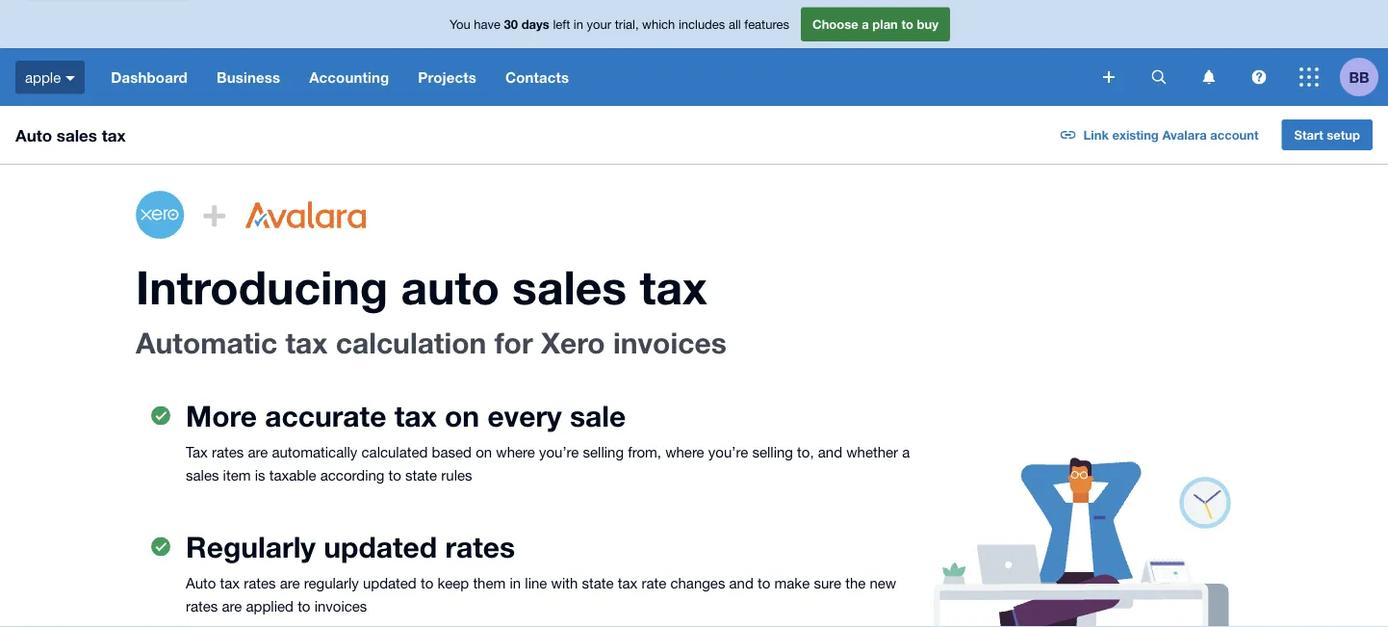 Task type: describe. For each thing, give the bounding box(es) containing it.
introducing auto sales tax main content
[[0, 165, 1389, 627]]

1 horizontal spatial invoices
[[614, 325, 727, 360]]

your
[[587, 17, 612, 32]]

link
[[1084, 127, 1109, 142]]

0 vertical spatial on
[[445, 398, 480, 433]]

which
[[643, 17, 675, 32]]

1 selling from the left
[[583, 444, 624, 460]]

to right the applied
[[298, 598, 311, 615]]

dashboard
[[111, 68, 188, 86]]

start
[[1295, 127, 1324, 142]]

accounting
[[309, 68, 389, 86]]

buy
[[918, 17, 939, 32]]

start setup button
[[1283, 119, 1374, 150]]

2 selling from the left
[[753, 444, 794, 460]]

item
[[223, 467, 251, 484]]

auto tax rates are regularly updated to keep them in line with state tax rate changes and to make sure the new rates are applied to invoices
[[186, 575, 897, 615]]

to left keep
[[421, 575, 434, 591]]

1 you're from the left
[[539, 444, 579, 460]]

tax rates are automatically calculated based on where you're selling from, where you're selling to, and whether a sales item is taxable according to state rules
[[186, 444, 911, 484]]

make
[[775, 575, 810, 591]]

accounting button
[[295, 48, 404, 106]]

avalara
[[1163, 127, 1208, 142]]

2 where from the left
[[666, 444, 705, 460]]

from,
[[628, 444, 662, 460]]

have
[[474, 17, 501, 32]]

calculation
[[336, 325, 487, 360]]

in inside banner
[[574, 17, 584, 32]]

rules
[[441, 467, 472, 484]]

0 vertical spatial updated
[[324, 529, 437, 564]]

state inside tax rates are automatically calculated based on where you're selling from, where you're selling to, and whether a sales item is taxable according to state rules
[[406, 467, 437, 484]]

rates left the applied
[[186, 598, 218, 615]]

state inside auto tax rates are regularly updated to keep them in line with state tax rate changes and to make sure the new rates are applied to invoices
[[582, 575, 614, 591]]

are inside tax rates are automatically calculated based on where you're selling from, where you're selling to, and whether a sales item is taxable according to state rules
[[248, 444, 268, 460]]

for
[[495, 325, 533, 360]]

accurate
[[265, 398, 387, 433]]

link existing avalara account
[[1084, 127, 1259, 142]]

to left buy at the top right of the page
[[902, 17, 914, 32]]

sure
[[814, 575, 842, 591]]

new
[[870, 575, 897, 591]]

setup
[[1328, 127, 1361, 142]]

introducing auto sales tax
[[136, 259, 708, 314]]

applied
[[246, 598, 294, 615]]

bb button
[[1341, 48, 1389, 106]]

keep
[[438, 575, 469, 591]]

projects button
[[404, 48, 491, 106]]

taxable
[[269, 467, 316, 484]]

start setup
[[1295, 127, 1361, 142]]

and inside auto tax rates are regularly updated to keep them in line with state tax rate changes and to make sure the new rates are applied to invoices
[[730, 575, 754, 591]]

relaxed man illustration image
[[911, 456, 1253, 627]]

link existing avalara account button
[[1050, 119, 1271, 150]]

sales inside tax rates are automatically calculated based on where you're selling from, where you're selling to, and whether a sales item is taxable according to state rules
[[186, 467, 219, 484]]

regularly updated rates
[[186, 529, 515, 564]]

is
[[255, 467, 265, 484]]

svg image up account
[[1253, 70, 1267, 84]]

apple
[[25, 69, 61, 85]]

contacts button
[[491, 48, 584, 106]]

tax
[[186, 444, 208, 460]]

days
[[522, 17, 550, 32]]

0 horizontal spatial a
[[862, 17, 870, 32]]

2 you're from the left
[[709, 444, 749, 460]]

includes
[[679, 17, 726, 32]]

2 vertical spatial are
[[222, 598, 242, 615]]

0 vertical spatial sales
[[57, 125, 97, 144]]



Task type: vqa. For each thing, say whether or not it's contained in the screenshot.
in inside banner
yes



Task type: locate. For each thing, give the bounding box(es) containing it.
you're
[[539, 444, 579, 460], [709, 444, 749, 460]]

0 horizontal spatial auto
[[15, 125, 52, 144]]

svg image
[[1300, 67, 1320, 87], [1152, 70, 1167, 84], [1204, 70, 1216, 84], [1253, 70, 1267, 84], [1104, 71, 1115, 83], [66, 76, 75, 81]]

rate
[[642, 575, 667, 591]]

1 horizontal spatial where
[[666, 444, 705, 460]]

state down calculated on the bottom of the page
[[406, 467, 437, 484]]

2 vertical spatial sales
[[186, 467, 219, 484]]

calculated
[[362, 444, 428, 460]]

rates
[[212, 444, 244, 460], [445, 529, 515, 564], [244, 575, 276, 591], [186, 598, 218, 615]]

according
[[320, 467, 385, 484]]

selling left the to,
[[753, 444, 794, 460]]

sale
[[570, 398, 626, 433]]

every
[[488, 398, 562, 433]]

1 vertical spatial state
[[582, 575, 614, 591]]

where right from,
[[666, 444, 705, 460]]

0 horizontal spatial invoices
[[315, 598, 367, 615]]

auto sales tax
[[15, 125, 126, 144]]

more accurate tax on every sale
[[186, 398, 626, 433]]

on right based
[[476, 444, 492, 460]]

a left plan
[[862, 17, 870, 32]]

are up is
[[248, 444, 268, 460]]

a
[[862, 17, 870, 32], [903, 444, 911, 460]]

to inside tax rates are automatically calculated based on where you're selling from, where you're selling to, and whether a sales item is taxable according to state rules
[[389, 467, 402, 484]]

svg image up link
[[1104, 71, 1115, 83]]

auto down the regularly
[[186, 575, 216, 591]]

1 vertical spatial invoices
[[315, 598, 367, 615]]

and inside tax rates are automatically calculated based on where you're selling from, where you're selling to, and whether a sales item is taxable according to state rules
[[818, 444, 843, 460]]

on up based
[[445, 398, 480, 433]]

1 vertical spatial in
[[510, 575, 521, 591]]

changes
[[671, 575, 726, 591]]

banner
[[0, 0, 1389, 106]]

invoices
[[614, 325, 727, 360], [315, 598, 367, 615]]

navigation containing dashboard
[[97, 48, 1090, 106]]

in
[[574, 17, 584, 32], [510, 575, 521, 591]]

0 horizontal spatial selling
[[583, 444, 624, 460]]

0 vertical spatial a
[[862, 17, 870, 32]]

introducing
[[136, 259, 388, 314]]

0 horizontal spatial state
[[406, 467, 437, 484]]

contacts
[[506, 68, 569, 86]]

business
[[217, 68, 280, 86]]

1 horizontal spatial you're
[[709, 444, 749, 460]]

and right the to,
[[818, 444, 843, 460]]

30
[[504, 17, 518, 32]]

based
[[432, 444, 472, 460]]

more
[[186, 398, 257, 433]]

0 horizontal spatial in
[[510, 575, 521, 591]]

plan
[[873, 17, 899, 32]]

1 vertical spatial sales
[[513, 259, 627, 314]]

you're down every on the bottom of the page
[[539, 444, 579, 460]]

where down every on the bottom of the page
[[496, 444, 535, 460]]

1 horizontal spatial in
[[574, 17, 584, 32]]

rates up them
[[445, 529, 515, 564]]

xero
[[541, 325, 606, 360]]

you
[[450, 17, 471, 32]]

business button
[[202, 48, 295, 106]]

dashboard link
[[97, 48, 202, 106]]

on inside tax rates are automatically calculated based on where you're selling from, where you're selling to, and whether a sales item is taxable according to state rules
[[476, 444, 492, 460]]

left
[[553, 17, 570, 32]]

1 horizontal spatial selling
[[753, 444, 794, 460]]

svg image inside the apple popup button
[[66, 76, 75, 81]]

tax
[[102, 125, 126, 144], [640, 259, 708, 314], [286, 325, 328, 360], [395, 398, 437, 433], [220, 575, 240, 591], [618, 575, 638, 591]]

to,
[[798, 444, 814, 460]]

1 vertical spatial a
[[903, 444, 911, 460]]

rates up the applied
[[244, 575, 276, 591]]

svg image left bb
[[1300, 67, 1320, 87]]

them
[[473, 575, 506, 591]]

are
[[248, 444, 268, 460], [280, 575, 300, 591], [222, 598, 242, 615]]

line
[[525, 575, 547, 591]]

state
[[406, 467, 437, 484], [582, 575, 614, 591]]

rates up item
[[212, 444, 244, 460]]

to
[[902, 17, 914, 32], [389, 467, 402, 484], [421, 575, 434, 591], [758, 575, 771, 591], [298, 598, 311, 615]]

0 horizontal spatial sales
[[57, 125, 97, 144]]

in left line
[[510, 575, 521, 591]]

selling
[[583, 444, 624, 460], [753, 444, 794, 460]]

automatically
[[272, 444, 358, 460]]

the
[[846, 575, 866, 591]]

1 vertical spatial are
[[280, 575, 300, 591]]

sales up xero
[[513, 259, 627, 314]]

all
[[729, 17, 741, 32]]

1 horizontal spatial a
[[903, 444, 911, 460]]

auto inside auto tax rates are regularly updated to keep them in line with state tax rate changes and to make sure the new rates are applied to invoices
[[186, 575, 216, 591]]

updated
[[324, 529, 437, 564], [363, 575, 417, 591]]

regularly
[[304, 575, 359, 591]]

and right changes
[[730, 575, 754, 591]]

0 horizontal spatial are
[[222, 598, 242, 615]]

1 horizontal spatial sales
[[186, 467, 219, 484]]

0 horizontal spatial and
[[730, 575, 754, 591]]

navigation
[[97, 48, 1090, 106]]

1 where from the left
[[496, 444, 535, 460]]

auto
[[15, 125, 52, 144], [186, 575, 216, 591]]

svg image right apple
[[66, 76, 75, 81]]

2 horizontal spatial sales
[[513, 259, 627, 314]]

1 vertical spatial and
[[730, 575, 754, 591]]

1 horizontal spatial are
[[248, 444, 268, 460]]

you're left the to,
[[709, 444, 749, 460]]

on
[[445, 398, 480, 433], [476, 444, 492, 460]]

1 vertical spatial auto
[[186, 575, 216, 591]]

svg image up link existing avalara account button
[[1152, 70, 1167, 84]]

apple button
[[0, 48, 97, 106]]

are up the applied
[[280, 575, 300, 591]]

0 horizontal spatial where
[[496, 444, 535, 460]]

regularly
[[186, 529, 316, 564]]

a inside tax rates are automatically calculated based on where you're selling from, where you're selling to, and whether a sales item is taxable according to state rules
[[903, 444, 911, 460]]

1 horizontal spatial auto
[[186, 575, 216, 591]]

2 horizontal spatial are
[[280, 575, 300, 591]]

1 vertical spatial updated
[[363, 575, 417, 591]]

sales down "tax"
[[186, 467, 219, 484]]

0 vertical spatial and
[[818, 444, 843, 460]]

where
[[496, 444, 535, 460], [666, 444, 705, 460]]

you have 30 days left in your trial, which includes all features
[[450, 17, 790, 32]]

0 vertical spatial auto
[[15, 125, 52, 144]]

whether
[[847, 444, 899, 460]]

1 horizontal spatial state
[[582, 575, 614, 591]]

banner containing dashboard
[[0, 0, 1389, 106]]

updated inside auto tax rates are regularly updated to keep them in line with state tax rate changes and to make sure the new rates are applied to invoices
[[363, 575, 417, 591]]

choose a plan to buy
[[813, 17, 939, 32]]

navigation inside banner
[[97, 48, 1090, 106]]

invoices inside auto tax rates are regularly updated to keep them in line with state tax rate changes and to make sure the new rates are applied to invoices
[[315, 598, 367, 615]]

sales down the apple popup button
[[57, 125, 97, 144]]

with
[[551, 575, 578, 591]]

auto
[[401, 259, 500, 314]]

bb
[[1350, 68, 1370, 86]]

0 horizontal spatial you're
[[539, 444, 579, 460]]

sales
[[57, 125, 97, 144], [513, 259, 627, 314], [186, 467, 219, 484]]

1 horizontal spatial and
[[818, 444, 843, 460]]

updated down regularly updated rates
[[363, 575, 417, 591]]

0 vertical spatial invoices
[[614, 325, 727, 360]]

automatic tax calculation for xero invoices
[[136, 325, 727, 360]]

existing
[[1113, 127, 1160, 142]]

xero and avalara partnership image
[[136, 184, 367, 246]]

rates inside tax rates are automatically calculated based on where you're selling from, where you're selling to, and whether a sales item is taxable according to state rules
[[212, 444, 244, 460]]

to down calculated on the bottom of the page
[[389, 467, 402, 484]]

0 vertical spatial are
[[248, 444, 268, 460]]

auto down apple
[[15, 125, 52, 144]]

account
[[1211, 127, 1259, 142]]

trial,
[[615, 17, 639, 32]]

updated up regularly at the left bottom
[[324, 529, 437, 564]]

0 vertical spatial in
[[574, 17, 584, 32]]

to left make
[[758, 575, 771, 591]]

1 vertical spatial on
[[476, 444, 492, 460]]

are left the applied
[[222, 598, 242, 615]]

a right whether on the right of the page
[[903, 444, 911, 460]]

selling down sale at the left of page
[[583, 444, 624, 460]]

and
[[818, 444, 843, 460], [730, 575, 754, 591]]

state right the with
[[582, 575, 614, 591]]

0 vertical spatial state
[[406, 467, 437, 484]]

in inside auto tax rates are regularly updated to keep them in line with state tax rate changes and to make sure the new rates are applied to invoices
[[510, 575, 521, 591]]

in right the left
[[574, 17, 584, 32]]

features
[[745, 17, 790, 32]]

automatic
[[136, 325, 278, 360]]

choose
[[813, 17, 859, 32]]

projects
[[418, 68, 477, 86]]

auto for auto tax rates are regularly updated to keep them in line with state tax rate changes and to make sure the new rates are applied to invoices
[[186, 575, 216, 591]]

svg image up avalara
[[1204, 70, 1216, 84]]

auto for auto sales tax
[[15, 125, 52, 144]]



